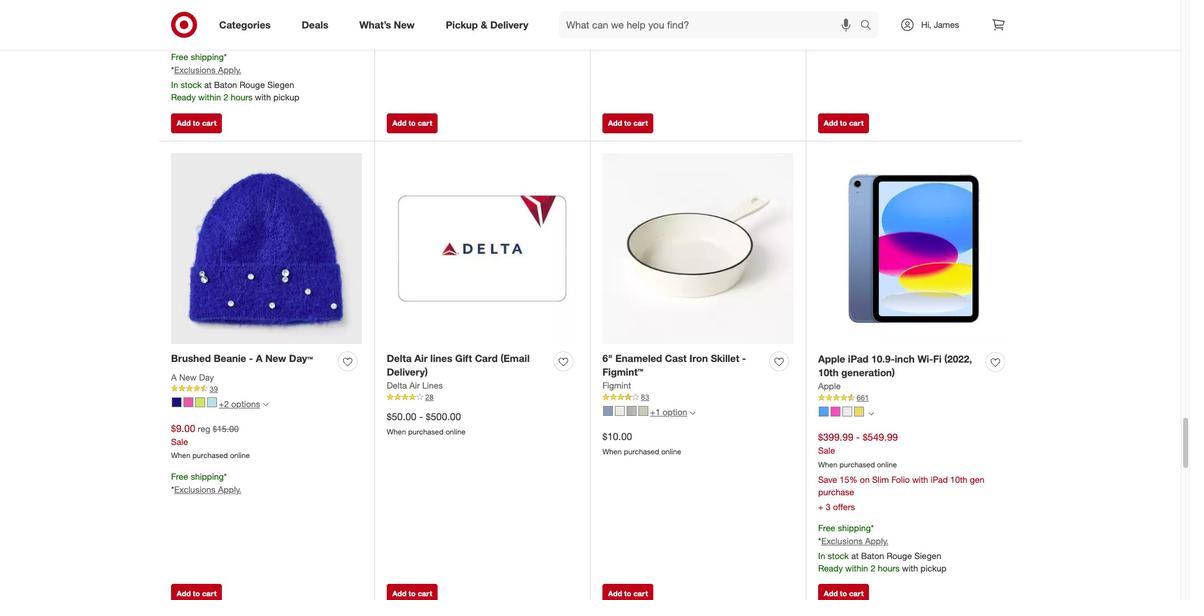 Task type: vqa. For each thing, say whether or not it's contained in the screenshot.
rightmost $14.99
no



Task type: locate. For each thing, give the bounding box(es) containing it.
delta up the "delivery)"
[[387, 352, 412, 364]]

1 vertical spatial air
[[410, 380, 420, 391]]

0 vertical spatial a
[[256, 352, 263, 364]]

6" enameled cast iron skillet - figmint™ image
[[603, 153, 794, 344], [603, 153, 794, 344]]

1 delta from the top
[[387, 352, 412, 364]]

silver image
[[843, 407, 853, 417]]

delta air lines
[[387, 380, 443, 391]]

10th left the gen
[[951, 474, 968, 485]]

- right $50.00
[[419, 411, 423, 423]]

a down brushed
[[171, 372, 177, 382]]

* exclusions apply. in stock at  baton rouge siegen ready within 2 hours with pickup
[[603, 5, 731, 43], [819, 6, 947, 43]]

1 horizontal spatial free shipping * * exclusions apply. in stock at  baton rouge siegen ready within 2 hours with pickup
[[819, 523, 947, 574]]

aqua blue image
[[207, 398, 217, 408]]

1 vertical spatial new
[[265, 352, 286, 364]]

2 vertical spatial new
[[179, 372, 197, 382]]

free inside free shipping * exclusions apply.
[[387, 12, 404, 22]]

purchased up slim
[[840, 460, 875, 470]]

sale down '$9.00'
[[171, 436, 188, 447]]

option
[[663, 407, 688, 418]]

0 horizontal spatial save
[[184, 18, 203, 29]]

apple for apple ipad 10.9-inch wi-fi (2022, 10th generation)
[[819, 353, 846, 365]]

pickup
[[705, 32, 731, 43], [921, 33, 947, 43], [274, 92, 300, 102], [921, 563, 947, 574]]

1 horizontal spatial sale
[[819, 445, 836, 456]]

blue image left pink icon
[[172, 398, 182, 408]]

1 horizontal spatial new
[[265, 352, 286, 364]]

purchased
[[193, 4, 228, 13], [408, 427, 444, 437], [624, 447, 660, 457], [193, 451, 228, 460], [840, 460, 875, 470]]

0 vertical spatial free shipping * * exclusions apply. in stock at  baton rouge siegen ready within 2 hours with pickup
[[171, 52, 300, 102]]

1 horizontal spatial items
[[295, 18, 316, 29]]

new for a new day
[[179, 372, 197, 382]]

1 horizontal spatial ipad
[[931, 474, 948, 485]]

0 vertical spatial air
[[415, 352, 428, 364]]

new
[[394, 18, 415, 31], [265, 352, 286, 364], [179, 372, 197, 382]]

0 vertical spatial apple
[[819, 353, 846, 365]]

1 horizontal spatial 15%
[[840, 474, 858, 485]]

10th up apple link
[[819, 367, 839, 379]]

- inside $50.00 - $500.00 when purchased online
[[419, 411, 423, 423]]

new inside a new day link
[[179, 372, 197, 382]]

select left the kitchen
[[238, 18, 261, 29]]

0 horizontal spatial * exclusions apply. in stock at  baton rouge siegen ready within 2 hours with pickup
[[603, 5, 731, 43]]

1 horizontal spatial select
[[331, 18, 354, 29]]

1 apple from the top
[[819, 353, 846, 365]]

select right deals
[[331, 18, 354, 29]]

siegen
[[699, 20, 726, 30], [915, 21, 942, 31], [267, 79, 294, 90], [915, 551, 942, 561]]

15%
[[205, 18, 223, 29], [840, 474, 858, 485]]

purchased inside $9.00 reg $15.00 sale when purchased online
[[193, 451, 228, 460]]

15% inside $399.99 - $549.99 sale when purchased online save 15% on slim folio with ipad 10th gen purchase + 3 offer s
[[840, 474, 858, 485]]

- inside $399.99 - $549.99 sale when purchased online save 15% on slim folio with ipad 10th gen purchase + 3 offer s
[[857, 431, 860, 444]]

blue image left cream image
[[603, 406, 613, 416]]

pickup
[[446, 18, 478, 31]]

online up slim
[[877, 460, 897, 470]]

when inside $10.00 when purchased online
[[603, 447, 622, 457]]

0 horizontal spatial ipad
[[848, 353, 869, 365]]

10th inside apple ipad 10.9-inch wi-fi (2022, 10th generation)
[[819, 367, 839, 379]]

air
[[415, 352, 428, 364], [410, 380, 420, 391]]

+
[[819, 502, 824, 512]]

- right skillet
[[743, 352, 747, 364]]

2 horizontal spatial new
[[394, 18, 415, 31]]

1 horizontal spatial save
[[819, 474, 838, 485]]

cart
[[202, 118, 217, 127], [418, 118, 432, 127], [634, 118, 648, 127], [850, 118, 864, 127], [202, 589, 217, 599], [418, 589, 432, 599], [634, 589, 648, 599], [850, 589, 864, 599]]

online inside $10.00 when purchased online
[[662, 447, 682, 457]]

1 horizontal spatial on
[[319, 18, 329, 29]]

free shipping * * exclusions apply. in stock at  baton rouge siegen ready within 2 hours with pickup down the "s"
[[819, 523, 947, 574]]

when
[[171, 4, 190, 13], [387, 427, 406, 437], [603, 447, 622, 457], [171, 451, 190, 460], [819, 460, 838, 470]]

online down $15.00
[[230, 451, 250, 460]]

online down +1 option
[[662, 447, 682, 457]]

1 horizontal spatial * exclusions apply. in stock at  baton rouge siegen ready within 2 hours with pickup
[[819, 6, 947, 43]]

1 vertical spatial 15%
[[840, 474, 858, 485]]

1 vertical spatial 10th
[[951, 474, 968, 485]]

10th inside $399.99 - $549.99 sale when purchased online save 15% on slim folio with ipad 10th gen purchase + 3 offer s
[[951, 474, 968, 485]]

reg
[[198, 423, 210, 434]]

purchased up free shipping * * exclusions apply.
[[193, 451, 228, 460]]

add
[[177, 118, 191, 127], [393, 118, 407, 127], [608, 118, 622, 127], [824, 118, 838, 127], [177, 589, 191, 599], [393, 589, 407, 599], [608, 589, 622, 599], [824, 589, 838, 599]]

online up categories
[[230, 4, 250, 13]]

deals
[[302, 18, 329, 31]]

search button
[[855, 11, 885, 41]]

+1
[[651, 407, 661, 418]]

with
[[687, 32, 703, 43], [903, 33, 919, 43], [255, 92, 271, 102], [913, 474, 929, 485], [903, 563, 919, 574]]

free shipping * * exclusions apply.
[[171, 472, 241, 495]]

delta
[[387, 352, 412, 364], [387, 380, 407, 391]]

apple inside apple ipad 10.9-inch wi-fi (2022, 10th generation)
[[819, 353, 846, 365]]

sale inside $399.99 - $549.99 sale when purchased online save 15% on slim folio with ipad 10th gen purchase + 3 offer s
[[819, 445, 836, 456]]

categories link
[[209, 11, 286, 38]]

2
[[655, 32, 660, 43], [871, 33, 876, 43], [224, 92, 228, 102], [871, 563, 876, 574]]

figmint™
[[603, 366, 644, 379]]

0 horizontal spatial select
[[238, 18, 261, 29]]

$50.00 - $500.00 when purchased online
[[387, 411, 466, 437]]

card
[[475, 352, 498, 364]]

items right the kitchen
[[295, 18, 316, 29]]

(2022,
[[945, 353, 973, 365]]

0 vertical spatial ipad
[[848, 353, 869, 365]]

ipad up generation)
[[848, 353, 869, 365]]

$399.99 - $549.99 sale when purchased online save 15% on slim folio with ipad 10th gen purchase + 3 offer s
[[819, 431, 985, 512]]

all colors + 2 more colors image
[[263, 402, 268, 407]]

0 horizontal spatial sale
[[171, 436, 188, 447]]

purchased down $10.00
[[624, 447, 660, 457]]

on inside $399.99 - $549.99 sale when purchased online save 15% on slim folio with ipad 10th gen purchase + 3 offer s
[[860, 474, 870, 485]]

1 vertical spatial apple
[[819, 381, 841, 391]]

lines
[[431, 352, 453, 364]]

skillet
[[711, 352, 740, 364]]

save down 'when purchased online'
[[184, 18, 203, 29]]

apply.
[[650, 5, 673, 16], [866, 6, 889, 16], [434, 25, 457, 35], [218, 65, 241, 75], [218, 484, 241, 495], [866, 536, 889, 546]]

What can we help you find? suggestions appear below search field
[[559, 11, 864, 38]]

0 horizontal spatial free shipping * * exclusions apply. in stock at  baton rouge siegen ready within 2 hours with pickup
[[171, 52, 300, 102]]

1 vertical spatial a
[[171, 372, 177, 382]]

kitchen
[[263, 18, 293, 29]]

*
[[603, 5, 606, 16], [819, 6, 822, 16], [387, 25, 390, 35], [224, 52, 227, 62], [171, 65, 174, 75], [224, 472, 227, 482], [171, 484, 174, 495], [871, 523, 874, 533], [819, 536, 822, 546]]

sale down $399.99
[[819, 445, 836, 456]]

exclusions
[[606, 5, 647, 16], [822, 6, 863, 16], [390, 25, 432, 35], [174, 65, 216, 75], [174, 484, 216, 495], [822, 536, 863, 546]]

free inside free shipping * * exclusions apply.
[[171, 472, 188, 482]]

new left day™
[[265, 352, 286, 364]]

0 horizontal spatial new
[[179, 372, 197, 382]]

on left slim
[[860, 474, 870, 485]]

apple up blue image
[[819, 381, 841, 391]]

shipping down 'when purchased online'
[[191, 52, 224, 62]]

delivery)
[[387, 366, 428, 379]]

apple
[[819, 353, 846, 365], [819, 381, 841, 391]]

air up the "delivery)"
[[415, 352, 428, 364]]

light gray image
[[627, 406, 637, 416]]

0 horizontal spatial 10th
[[819, 367, 839, 379]]

$10.00 when purchased online
[[603, 431, 682, 457]]

0 horizontal spatial blue image
[[172, 398, 182, 408]]

on
[[225, 18, 235, 29], [319, 18, 329, 29], [860, 474, 870, 485]]

a right beanie at the left of page
[[256, 352, 263, 364]]

a
[[256, 352, 263, 364], [171, 372, 177, 382]]

with inside $399.99 - $549.99 sale when purchased online save 15% on slim folio with ipad 10th gen purchase + 3 offer s
[[913, 474, 929, 485]]

sale
[[171, 436, 188, 447], [819, 445, 836, 456]]

figmint
[[603, 380, 631, 391]]

air inside delta air lines gift card (email delivery)
[[415, 352, 428, 364]]

15% down 'when purchased online'
[[205, 18, 223, 29]]

items down 'when purchased online'
[[184, 31, 205, 41]]

ipad
[[848, 353, 869, 365], [931, 474, 948, 485]]

delta air lines gift card (email delivery) image
[[387, 153, 578, 344]]

on right the kitchen
[[319, 18, 329, 29]]

15% up purchase
[[840, 474, 858, 485]]

1 vertical spatial ipad
[[931, 474, 948, 485]]

$399.99
[[819, 431, 854, 444]]

to
[[193, 118, 200, 127], [409, 118, 416, 127], [625, 118, 632, 127], [840, 118, 848, 127], [193, 589, 200, 599], [409, 589, 416, 599], [625, 589, 632, 599], [840, 589, 848, 599]]

free
[[387, 12, 404, 22], [171, 52, 188, 62], [171, 472, 188, 482], [819, 523, 836, 533]]

online down $500.00
[[446, 427, 466, 437]]

delta for delta air lines
[[387, 380, 407, 391]]

2 delta from the top
[[387, 380, 407, 391]]

online inside $9.00 reg $15.00 sale when purchased online
[[230, 451, 250, 460]]

save up purchase
[[819, 474, 838, 485]]

1 horizontal spatial 10th
[[951, 474, 968, 485]]

purchased down $500.00
[[408, 427, 444, 437]]

purchased up categories
[[193, 4, 228, 13]]

within
[[630, 32, 653, 43], [846, 33, 869, 43], [198, 92, 221, 102], [846, 563, 869, 574]]

1 vertical spatial delta
[[387, 380, 407, 391]]

rouge
[[671, 20, 697, 30], [887, 21, 912, 31], [240, 79, 265, 90], [887, 551, 912, 561]]

0 horizontal spatial 15%
[[205, 18, 223, 29]]

- inside the 6" enameled cast iron skillet - figmint™
[[743, 352, 747, 364]]

purchase
[[819, 487, 855, 497]]

sale inside $9.00 reg $15.00 sale when purchased online
[[171, 436, 188, 447]]

search
[[855, 20, 885, 32]]

shipping left pickup
[[407, 12, 440, 22]]

on down 'when purchased online'
[[225, 18, 235, 29]]

0 vertical spatial 10th
[[819, 367, 839, 379]]

air for lines
[[410, 380, 420, 391]]

new left day at the left bottom of the page
[[179, 372, 197, 382]]

0 vertical spatial 15%
[[205, 18, 223, 29]]

1 vertical spatial save
[[819, 474, 838, 485]]

blue image
[[172, 398, 182, 408], [603, 406, 613, 416]]

apply. inside free shipping * exclusions apply.
[[434, 25, 457, 35]]

- right $399.99
[[857, 431, 860, 444]]

brushed beanie - a new day™ image
[[171, 153, 362, 344], [171, 153, 362, 344]]

apple up apple link
[[819, 353, 846, 365]]

+2 options button
[[166, 394, 274, 414]]

ipad inside $399.99 - $549.99 sale when purchased online save 15% on slim folio with ipad 10th gen purchase + 3 offer s
[[931, 474, 948, 485]]

wi-
[[918, 353, 934, 365]]

all colors + 1 more colors image
[[690, 410, 696, 416]]

new right "what's"
[[394, 18, 415, 31]]

sage green image
[[639, 406, 649, 416]]

free shipping * * exclusions apply. in stock at  baton rouge siegen ready within 2 hours with pickup down categories
[[171, 52, 300, 102]]

purchased inside $50.00 - $500.00 when purchased online
[[408, 427, 444, 437]]

-
[[249, 352, 253, 364], [743, 352, 747, 364], [419, 411, 423, 423], [857, 431, 860, 444]]

+1 option button
[[598, 403, 701, 423]]

stock
[[612, 20, 634, 30], [828, 21, 849, 31], [181, 79, 202, 90], [828, 551, 849, 561]]

1 vertical spatial items
[[184, 31, 205, 41]]

0 vertical spatial new
[[394, 18, 415, 31]]

slim
[[873, 474, 889, 485]]

661 link
[[819, 393, 1010, 404]]

gen
[[970, 474, 985, 485]]

1 vertical spatial free shipping * * exclusions apply. in stock at  baton rouge siegen ready within 2 hours with pickup
[[819, 523, 947, 574]]

ready
[[603, 32, 628, 43], [819, 33, 843, 43], [171, 92, 196, 102], [819, 563, 843, 574]]

when purchased online
[[171, 4, 250, 13]]

all colors + 2 more colors element
[[263, 400, 268, 408]]

delta inside delta air lines gift card (email delivery)
[[387, 352, 412, 364]]

save 15% on select kitchen items on select items
[[184, 18, 354, 41]]

brushed beanie - a new day™
[[171, 352, 313, 364]]

apple ipad 10.9-inch wi-fi (2022, 10th generation) image
[[819, 153, 1010, 345], [819, 153, 1010, 345]]

james
[[934, 19, 960, 30]]

air down the "delivery)"
[[410, 380, 420, 391]]

new inside 'what's new' link
[[394, 18, 415, 31]]

delta down the "delivery)"
[[387, 380, 407, 391]]

purchased inside $10.00 when purchased online
[[624, 447, 660, 457]]

1 horizontal spatial blue image
[[603, 406, 613, 416]]

0 vertical spatial delta
[[387, 352, 412, 364]]

online inside $50.00 - $500.00 when purchased online
[[446, 427, 466, 437]]

figmint link
[[603, 380, 631, 392]]

when inside $399.99 - $549.99 sale when purchased online save 15% on slim folio with ipad 10th gen purchase + 3 offer s
[[819, 460, 838, 470]]

baton
[[646, 20, 669, 30], [862, 21, 885, 31], [214, 79, 237, 90], [862, 551, 885, 561]]

at
[[636, 20, 643, 30], [852, 21, 859, 31], [204, 79, 212, 90], [852, 551, 859, 561]]

15% inside save 15% on select kitchen items on select items
[[205, 18, 223, 29]]

shipping down $9.00 reg $15.00 sale when purchased online
[[191, 472, 224, 482]]

gift
[[455, 352, 472, 364]]

2 horizontal spatial on
[[860, 474, 870, 485]]

2 apple from the top
[[819, 381, 841, 391]]

when inside $50.00 - $500.00 when purchased online
[[387, 427, 406, 437]]

0 horizontal spatial on
[[225, 18, 235, 29]]

0 vertical spatial save
[[184, 18, 203, 29]]

ipad left the gen
[[931, 474, 948, 485]]



Task type: describe. For each thing, give the bounding box(es) containing it.
+2 options
[[219, 399, 260, 409]]

free shipping * exclusions apply.
[[387, 12, 457, 35]]

shipping inside free shipping * exclusions apply.
[[407, 12, 440, 22]]

green image
[[195, 398, 205, 408]]

pickup & delivery link
[[435, 11, 544, 38]]

apple ipad 10.9-inch wi-fi (2022, 10th generation) link
[[819, 352, 981, 380]]

iron
[[690, 352, 708, 364]]

* inside free shipping * exclusions apply.
[[387, 25, 390, 35]]

39 link
[[171, 384, 362, 394]]

$10.00
[[603, 431, 633, 443]]

apple for apple
[[819, 381, 841, 391]]

83 link
[[603, 392, 794, 403]]

$9.00 reg $15.00 sale when purchased online
[[171, 422, 250, 460]]

$50.00
[[387, 411, 417, 423]]

options
[[231, 399, 260, 409]]

shipping down the "s"
[[838, 523, 871, 533]]

all colors image
[[869, 411, 874, 417]]

sale for $399.99
[[819, 445, 836, 456]]

6" enameled cast iron skillet - figmint™ link
[[603, 351, 765, 380]]

$549.99
[[863, 431, 898, 444]]

save inside save 15% on select kitchen items on select items
[[184, 18, 203, 29]]

folio
[[892, 474, 910, 485]]

exclusions inside free shipping * exclusions apply.
[[390, 25, 432, 35]]

$15.00
[[213, 423, 239, 434]]

apple link
[[819, 380, 841, 393]]

hi, james
[[922, 19, 960, 30]]

save inside $399.99 - $549.99 sale when purchased online save 15% on slim folio with ipad 10th gen purchase + 3 offer s
[[819, 474, 838, 485]]

deals link
[[291, 11, 344, 38]]

apple ipad 10.9-inch wi-fi (2022, 10th generation)
[[819, 353, 973, 379]]

- right beanie at the left of page
[[249, 352, 253, 364]]

pickup & delivery
[[446, 18, 529, 31]]

6"
[[603, 352, 613, 364]]

blue image
[[819, 407, 829, 417]]

6" enameled cast iron skillet - figmint™
[[603, 352, 747, 379]]

what's new
[[360, 18, 415, 31]]

delta for delta air lines gift card (email delivery)
[[387, 352, 412, 364]]

delta air lines gift card (email delivery)
[[387, 352, 530, 379]]

brushed
[[171, 352, 211, 364]]

offer
[[833, 502, 851, 512]]

air for lines
[[415, 352, 428, 364]]

1 horizontal spatial a
[[256, 352, 263, 364]]

exclusions inside free shipping * * exclusions apply.
[[174, 484, 216, 495]]

0 vertical spatial items
[[295, 18, 316, 29]]

3
[[826, 502, 831, 512]]

day™
[[289, 352, 313, 364]]

shipping inside free shipping * * exclusions apply.
[[191, 472, 224, 482]]

fi
[[934, 353, 942, 365]]

enameled
[[616, 352, 663, 364]]

0 horizontal spatial a
[[171, 372, 177, 382]]

$9.00
[[171, 422, 195, 435]]

delta air lines link
[[387, 380, 443, 392]]

sale for $9.00
[[171, 436, 188, 447]]

generation)
[[842, 367, 895, 379]]

yellow image
[[855, 407, 864, 417]]

purchased inside $399.99 - $549.99 sale when purchased online save 15% on slim folio with ipad 10th gen purchase + 3 offer s
[[840, 460, 875, 470]]

(email
[[501, 352, 530, 364]]

delta air lines gift card (email delivery) link
[[387, 351, 549, 380]]

new for what's new
[[394, 18, 415, 31]]

day
[[199, 372, 214, 382]]

0 horizontal spatial items
[[184, 31, 205, 41]]

10.9-
[[872, 353, 895, 365]]

brushed beanie - a new day™ link
[[171, 351, 313, 366]]

cream image
[[615, 406, 625, 416]]

online inside $399.99 - $549.99 sale when purchased online save 15% on slim folio with ipad 10th gen purchase + 3 offer s
[[877, 460, 897, 470]]

hi,
[[922, 19, 932, 30]]

28 link
[[387, 392, 578, 403]]

beanie
[[214, 352, 246, 364]]

blue image for brushed beanie - a new day™
[[172, 398, 182, 408]]

inch
[[895, 353, 915, 365]]

$500.00
[[426, 411, 461, 423]]

2 select from the left
[[331, 18, 354, 29]]

a new day link
[[171, 371, 214, 384]]

s
[[851, 502, 855, 512]]

1 select from the left
[[238, 18, 261, 29]]

categories
[[219, 18, 271, 31]]

cast
[[665, 352, 687, 364]]

apply. inside free shipping * * exclusions apply.
[[218, 484, 241, 495]]

a new day
[[171, 372, 214, 382]]

39
[[210, 384, 218, 393]]

all colors element
[[869, 410, 874, 417]]

83
[[641, 393, 650, 402]]

pink image
[[184, 398, 193, 408]]

when inside $9.00 reg $15.00 sale when purchased online
[[171, 451, 190, 460]]

661
[[857, 393, 869, 403]]

new inside brushed beanie - a new day™ link
[[265, 352, 286, 364]]

what's new link
[[349, 11, 430, 38]]

pink image
[[831, 407, 841, 417]]

all colors + 1 more colors element
[[690, 409, 696, 416]]

&
[[481, 18, 488, 31]]

+1 option
[[651, 407, 688, 418]]

+2
[[219, 399, 229, 409]]

lines
[[422, 380, 443, 391]]

ipad inside apple ipad 10.9-inch wi-fi (2022, 10th generation)
[[848, 353, 869, 365]]

delivery
[[490, 18, 529, 31]]

what's
[[360, 18, 391, 31]]

blue image for 6" enameled cast iron skillet - figmint™
[[603, 406, 613, 416]]

28
[[425, 393, 434, 402]]



